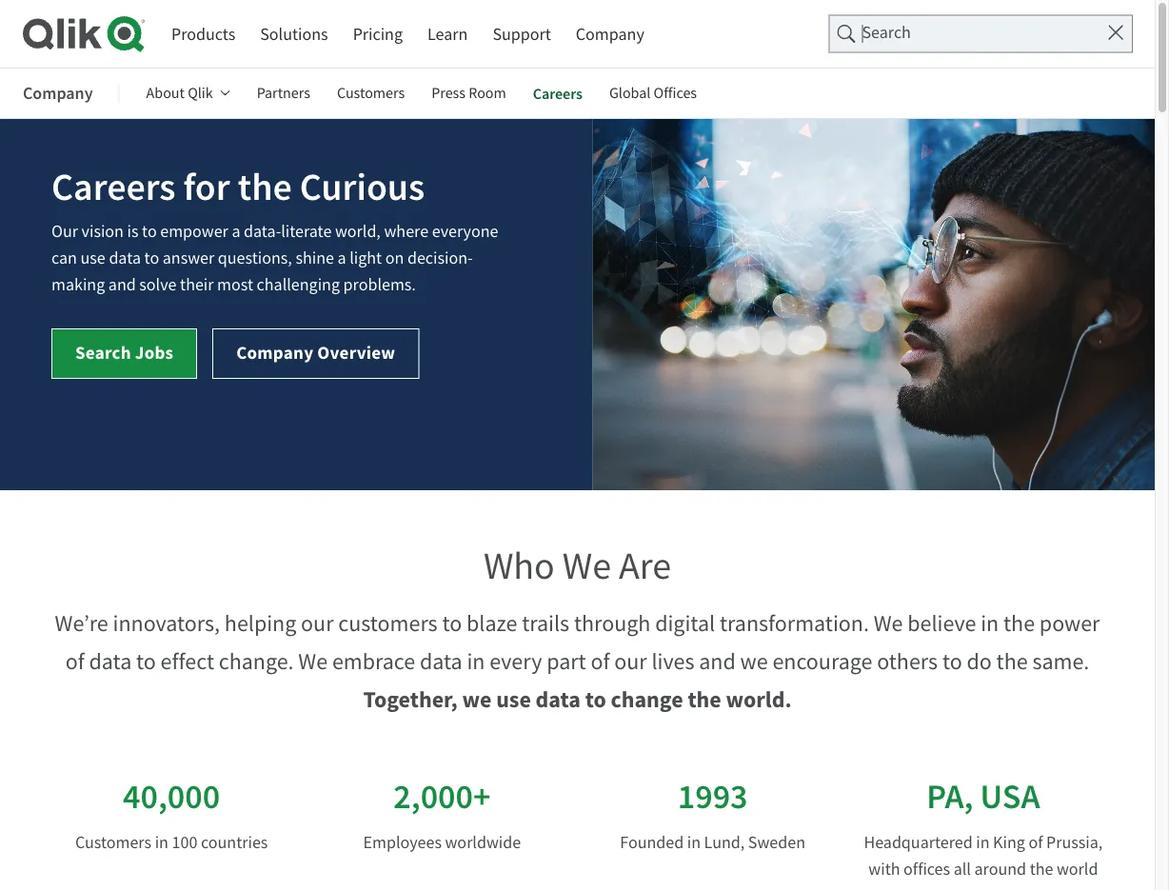 Task type: describe. For each thing, give the bounding box(es) containing it.
and inside careers for the curious our vision is to empower a data-literate world, where everyone can use data to answer questions, shine a light on decision- making and solve their most challenging problems.
[[108, 274, 136, 296]]

careers link
[[533, 71, 583, 116]]

founded
[[620, 832, 684, 854]]

the left power
[[1004, 609, 1036, 638]]

to left do
[[943, 647, 963, 676]]

others
[[878, 647, 938, 676]]

100
[[172, 832, 198, 854]]

0 horizontal spatial we
[[463, 685, 492, 716]]

on
[[386, 247, 404, 269]]

to down the part
[[586, 685, 607, 716]]

global offices link
[[610, 71, 697, 116]]

to right is
[[142, 221, 157, 243]]

1993
[[678, 775, 748, 820]]

for
[[183, 162, 230, 213]]

1 vertical spatial search
[[75, 341, 131, 365]]

answer
[[163, 247, 215, 269]]

headquartered
[[864, 832, 973, 854]]

company for company link
[[576, 23, 645, 45]]

with
[[869, 858, 901, 880]]

contact link
[[865, 17, 920, 48]]

contact
[[865, 22, 920, 44]]

1 horizontal spatial company
[[236, 341, 314, 365]]

2 vertical spatial we
[[299, 647, 328, 676]]

offices
[[904, 858, 951, 880]]

empower
[[160, 221, 228, 243]]

careers for careers
[[533, 83, 583, 103]]

1 vertical spatial search jobs
[[75, 341, 174, 365]]

products
[[171, 23, 236, 45]]

data down we're
[[89, 647, 132, 676]]

to left effect
[[136, 647, 156, 676]]

customers for customers
[[337, 83, 405, 103]]

light
[[350, 247, 382, 269]]

customers for customers in 100 countries
[[75, 832, 152, 854]]

king
[[994, 832, 1026, 854]]

world.
[[726, 685, 792, 716]]

solve
[[139, 274, 177, 296]]

sweden
[[749, 832, 806, 854]]

lund,
[[705, 832, 745, 854]]

1 horizontal spatial our
[[615, 647, 647, 676]]

we're
[[55, 609, 108, 638]]

employees worldwide
[[363, 832, 521, 854]]

in left the every
[[467, 647, 485, 676]]

2,000+
[[394, 775, 491, 820]]

jobs for the topmost search jobs link
[[1078, 20, 1117, 44]]

to up solve
[[144, 247, 159, 269]]

in for 40,000
[[155, 832, 169, 854]]

0 vertical spatial our
[[301, 609, 334, 638]]

Search search field
[[829, 15, 1134, 53]]

pricing link
[[353, 16, 403, 51]]

0 horizontal spatial a
[[232, 221, 241, 243]]

curious
[[300, 162, 425, 213]]

all
[[954, 858, 972, 880]]

the right do
[[997, 647, 1028, 676]]

who we are
[[484, 543, 672, 591]]

pa, usa
[[927, 775, 1041, 820]]

founded in lund, sweden
[[620, 832, 806, 854]]

same.
[[1033, 647, 1090, 676]]

company link
[[576, 16, 645, 51]]

about qlik link
[[146, 71, 230, 116]]

making
[[51, 274, 105, 296]]

encourage
[[773, 647, 873, 676]]

2 horizontal spatial we
[[874, 609, 904, 638]]

their
[[180, 274, 214, 296]]

our
[[51, 221, 78, 243]]

lives
[[652, 647, 695, 676]]

global
[[610, 83, 651, 103]]

company menu bar
[[23, 71, 724, 116]]

press
[[432, 83, 466, 103]]

vision
[[82, 221, 124, 243]]

learn link
[[428, 16, 468, 51]]

headquartered in king of prussia, with offices all around the world
[[864, 832, 1103, 880]]

1 horizontal spatial of
[[591, 647, 610, 676]]

in
[[973, 22, 987, 44]]

decision-
[[408, 247, 473, 269]]

around
[[975, 858, 1027, 880]]

partners
[[257, 83, 310, 103]]

customers link
[[337, 71, 405, 116]]

literate
[[281, 221, 332, 243]]

digital
[[656, 609, 716, 638]]

0 vertical spatial search jobs link
[[1002, 15, 1133, 51]]

of inside headquartered in king of prussia, with offices all around the world
[[1029, 832, 1044, 854]]

trails
[[522, 609, 570, 638]]

press room link
[[432, 71, 507, 116]]

embrace
[[332, 647, 415, 676]]

transformation.
[[720, 609, 870, 638]]

shine
[[296, 247, 334, 269]]

employees
[[363, 832, 442, 854]]

company overview link
[[213, 329, 419, 379]]

about qlik
[[146, 83, 213, 103]]



Task type: vqa. For each thing, say whether or not it's contained in the screenshot.
the left Search Jobs link
yes



Task type: locate. For each thing, give the bounding box(es) containing it.
where
[[384, 221, 429, 243]]

1 vertical spatial customers
[[75, 832, 152, 854]]

0 vertical spatial we
[[563, 543, 612, 591]]

2 horizontal spatial of
[[1029, 832, 1044, 854]]

search inside qlik main element
[[1018, 20, 1074, 44]]

1 horizontal spatial use
[[496, 685, 531, 716]]

1 horizontal spatial a
[[338, 247, 346, 269]]

part
[[547, 647, 587, 676]]

1 vertical spatial and
[[700, 647, 736, 676]]

customers left the "100"
[[75, 832, 152, 854]]

0 horizontal spatial of
[[65, 647, 85, 676]]

careers down support
[[533, 83, 583, 103]]

the up data- on the top left
[[238, 162, 292, 213]]

search jobs link down solve
[[51, 329, 197, 379]]

1 vertical spatial careers
[[51, 162, 176, 213]]

log in link
[[943, 17, 987, 48]]

careers for the curious our vision is to empower a data-literate world, where everyone can use data to answer questions, shine a light on decision- making and solve their most challenging problems.
[[51, 162, 499, 296]]

1 horizontal spatial search jobs
[[1018, 20, 1117, 44]]

of right the part
[[591, 647, 610, 676]]

helping
[[225, 609, 297, 638]]

menu bar
[[171, 16, 645, 51]]

1 horizontal spatial and
[[700, 647, 736, 676]]

0 horizontal spatial we
[[299, 647, 328, 676]]

careers inside "company" menu bar
[[533, 83, 583, 103]]

in left king
[[977, 832, 990, 854]]

1 vertical spatial jobs
[[135, 341, 174, 365]]

company overview
[[236, 341, 396, 365]]

customers down pricing
[[337, 83, 405, 103]]

about
[[146, 83, 185, 103]]

power
[[1040, 609, 1101, 638]]

0 vertical spatial customers
[[337, 83, 405, 103]]

0 vertical spatial a
[[232, 221, 241, 243]]

search jobs link right in
[[1002, 15, 1133, 51]]

1 vertical spatial we
[[463, 685, 492, 716]]

jobs inside qlik main element
[[1078, 20, 1117, 44]]

we
[[563, 543, 612, 591], [874, 609, 904, 638], [299, 647, 328, 676]]

use down the every
[[496, 685, 531, 716]]

can
[[51, 247, 77, 269]]

customers in 100 countries
[[75, 832, 268, 854]]

log in
[[943, 22, 987, 44]]

who
[[484, 543, 555, 591]]

1 vertical spatial we
[[874, 609, 904, 638]]

we down the every
[[463, 685, 492, 716]]

data down is
[[109, 247, 141, 269]]

global offices
[[610, 83, 697, 103]]

together,
[[363, 685, 458, 716]]

our right helping on the bottom left of the page
[[301, 609, 334, 638]]

1 horizontal spatial we
[[563, 543, 612, 591]]

data up the together,
[[420, 647, 463, 676]]

menu bar inside qlik main element
[[171, 16, 645, 51]]

0 vertical spatial use
[[81, 247, 106, 269]]

1 horizontal spatial jobs
[[1078, 20, 1117, 44]]

customers inside "company" menu bar
[[337, 83, 405, 103]]

40,000
[[123, 775, 220, 820]]

change
[[611, 685, 684, 716]]

a left data- on the top left
[[232, 221, 241, 243]]

solutions link
[[260, 16, 328, 51]]

the down lives
[[688, 685, 722, 716]]

0 horizontal spatial search jobs
[[75, 341, 174, 365]]

products link
[[171, 16, 236, 51]]

data down the part
[[536, 685, 581, 716]]

log
[[943, 22, 969, 44]]

do
[[967, 647, 992, 676]]

and inside the we're innovators, helping our customers to blaze trails through digital transformation. we believe in the power of data to effect change. we embrace data in every part of our lives and we encourage others to do the same. together, we use data to change the world.
[[700, 647, 736, 676]]

and left solve
[[108, 274, 136, 296]]

go to the home page. image
[[23, 15, 145, 52]]

room
[[469, 83, 507, 103]]

0 vertical spatial search
[[1018, 20, 1074, 44]]

1 vertical spatial our
[[615, 647, 647, 676]]

0 horizontal spatial company
[[23, 82, 93, 105]]

1 vertical spatial a
[[338, 247, 346, 269]]

we up others
[[874, 609, 904, 638]]

change.
[[219, 647, 294, 676]]

in for 1993
[[688, 832, 701, 854]]

data inside careers for the curious our vision is to empower a data-literate world, where everyone can use data to answer questions, shine a light on decision- making and solve their most challenging problems.
[[109, 247, 141, 269]]

and right lives
[[700, 647, 736, 676]]

company inside qlik main element
[[576, 23, 645, 45]]

careers inside careers for the curious our vision is to empower a data-literate world, where everyone can use data to answer questions, shine a light on decision- making and solve their most challenging problems.
[[51, 162, 176, 213]]

in left the "100"
[[155, 832, 169, 854]]

1 horizontal spatial search
[[1018, 20, 1074, 44]]

the inside headquartered in king of prussia, with offices all around the world
[[1030, 858, 1054, 880]]

most
[[217, 274, 253, 296]]

countries
[[201, 832, 268, 854]]

a left light
[[338, 247, 346, 269]]

use down vision
[[81, 247, 106, 269]]

use inside the we're innovators, helping our customers to blaze trails through digital transformation. we believe in the power of data to effect change. we embrace data in every part of our lives and we encourage others to do the same. together, we use data to change the world.
[[496, 685, 531, 716]]

a
[[232, 221, 241, 243], [338, 247, 346, 269]]

through
[[574, 609, 651, 638]]

company down challenging
[[236, 341, 314, 365]]

everyone
[[432, 221, 499, 243]]

1 horizontal spatial search jobs link
[[1002, 15, 1133, 51]]

0 horizontal spatial jobs
[[135, 341, 174, 365]]

0 vertical spatial jobs
[[1078, 20, 1117, 44]]

1 horizontal spatial we
[[741, 647, 768, 676]]

data-
[[244, 221, 281, 243]]

problems.
[[344, 274, 416, 296]]

usa
[[981, 775, 1041, 820]]

company
[[576, 23, 645, 45], [23, 82, 93, 105], [236, 341, 314, 365]]

1 horizontal spatial careers
[[533, 83, 583, 103]]

1 vertical spatial search jobs link
[[51, 329, 197, 379]]

in left lund,
[[688, 832, 701, 854]]

search jobs inside qlik main element
[[1018, 20, 1117, 44]]

every
[[490, 647, 542, 676]]

0 horizontal spatial search jobs link
[[51, 329, 197, 379]]

support link
[[493, 16, 551, 51]]

2 vertical spatial company
[[236, 341, 314, 365]]

the inside careers for the curious our vision is to empower a data-literate world, where everyone can use data to answer questions, shine a light on decision- making and solve their most challenging problems.
[[238, 162, 292, 213]]

to
[[142, 221, 157, 243], [144, 247, 159, 269], [442, 609, 462, 638], [136, 647, 156, 676], [943, 647, 963, 676], [586, 685, 607, 716]]

our up change
[[615, 647, 647, 676]]

worldwide
[[445, 832, 521, 854]]

customers
[[338, 609, 438, 638]]

customers
[[337, 83, 405, 103], [75, 832, 152, 854]]

offices
[[654, 83, 697, 103]]

world
[[1057, 858, 1099, 880]]

in inside headquartered in king of prussia, with offices all around the world
[[977, 832, 990, 854]]

support
[[493, 23, 551, 45]]

careers for careers for the curious our vision is to empower a data-literate world, where everyone can use data to answer questions, shine a light on decision- making and solve their most challenging problems.
[[51, 162, 176, 213]]

is
[[127, 221, 139, 243]]

we're innovators, helping our customers to blaze trails through digital transformation. we believe in the power of data to effect change. we embrace data in every part of our lives and we encourage others to do the same. together, we use data to change the world.
[[55, 609, 1101, 716]]

we up "world."
[[741, 647, 768, 676]]

0 vertical spatial we
[[741, 647, 768, 676]]

prussia,
[[1047, 832, 1103, 854]]

innovators,
[[113, 609, 220, 638]]

0 vertical spatial company
[[576, 23, 645, 45]]

search down making on the left
[[75, 341, 131, 365]]

world,
[[335, 221, 381, 243]]

believe
[[908, 609, 977, 638]]

2 horizontal spatial company
[[576, 23, 645, 45]]

search jobs down solve
[[75, 341, 174, 365]]

of down we're
[[65, 647, 85, 676]]

search
[[1018, 20, 1074, 44], [75, 341, 131, 365]]

overview
[[318, 341, 396, 365]]

pricing
[[353, 23, 403, 45]]

0 vertical spatial search jobs
[[1018, 20, 1117, 44]]

1 vertical spatial company
[[23, 82, 93, 105]]

1 horizontal spatial customers
[[337, 83, 405, 103]]

menu bar containing products
[[171, 16, 645, 51]]

of right king
[[1029, 832, 1044, 854]]

company inside menu bar
[[23, 82, 93, 105]]

search jobs right in
[[1018, 20, 1117, 44]]

solutions
[[260, 23, 328, 45]]

company up global at the right top
[[576, 23, 645, 45]]

blaze
[[467, 609, 518, 638]]

0 horizontal spatial and
[[108, 274, 136, 296]]

0 horizontal spatial our
[[301, 609, 334, 638]]

use inside careers for the curious our vision is to empower a data-literate world, where everyone can use data to answer questions, shine a light on decision- making and solve their most challenging problems.
[[81, 247, 106, 269]]

0 horizontal spatial customers
[[75, 832, 152, 854]]

jobs
[[1078, 20, 1117, 44], [135, 341, 174, 365]]

we left are
[[563, 543, 612, 591]]

in for pa, usa
[[977, 832, 990, 854]]

the
[[238, 162, 292, 213], [1004, 609, 1036, 638], [997, 647, 1028, 676], [688, 685, 722, 716], [1030, 858, 1054, 880]]

the left the world
[[1030, 858, 1054, 880]]

0 horizontal spatial use
[[81, 247, 106, 269]]

we right change.
[[299, 647, 328, 676]]

partners link
[[257, 71, 310, 116]]

company down go to the home page. image
[[23, 82, 93, 105]]

in
[[981, 609, 1000, 638], [467, 647, 485, 676], [155, 832, 169, 854], [688, 832, 701, 854], [977, 832, 990, 854]]

company for "company" menu bar
[[23, 82, 93, 105]]

pa,
[[927, 775, 974, 820]]

press room
[[432, 83, 507, 103]]

are
[[619, 543, 672, 591]]

0 horizontal spatial search
[[75, 341, 131, 365]]

in up do
[[981, 609, 1000, 638]]

effect
[[161, 647, 214, 676]]

learn
[[428, 23, 468, 45]]

0 horizontal spatial careers
[[51, 162, 176, 213]]

0 vertical spatial careers
[[533, 83, 583, 103]]

questions,
[[218, 247, 292, 269]]

search right in
[[1018, 20, 1074, 44]]

1 vertical spatial use
[[496, 685, 531, 716]]

careers up vision
[[51, 162, 176, 213]]

qlik
[[188, 83, 213, 103]]

qlik main element
[[171, 13, 1134, 55]]

jobs for bottommost search jobs link
[[135, 341, 174, 365]]

to left blaze
[[442, 609, 462, 638]]

0 vertical spatial and
[[108, 274, 136, 296]]



